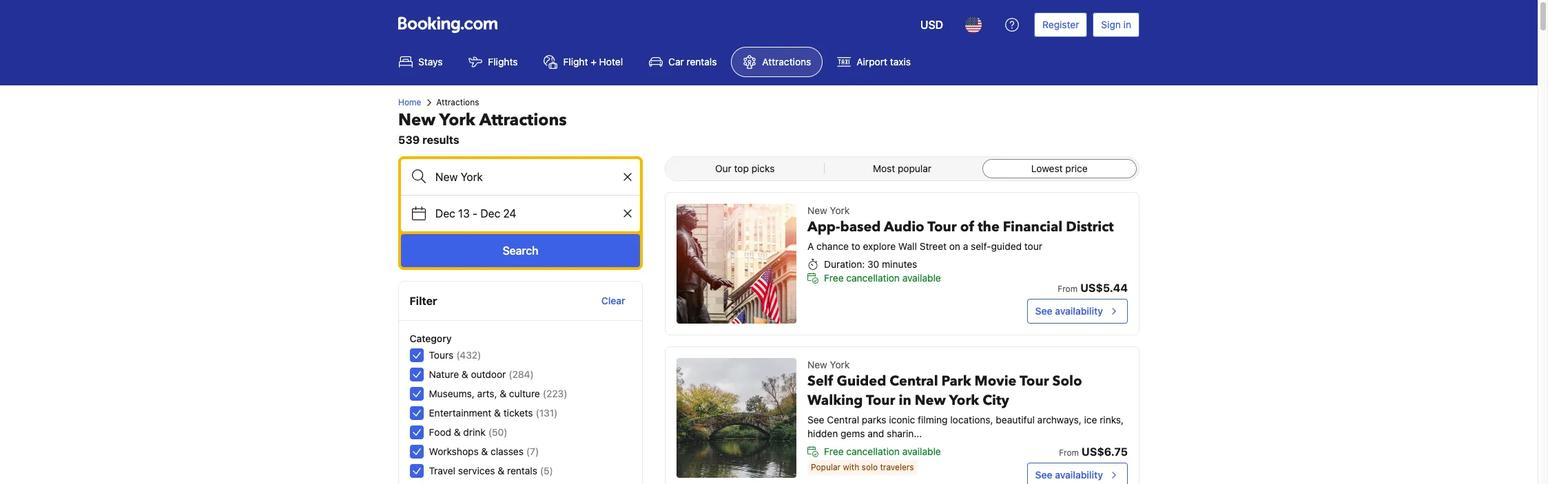 Task type: locate. For each thing, give the bounding box(es) containing it.
new york app-based audio tour of the financial district a chance to explore wall street on a self-guided tour
[[808, 205, 1114, 252]]

new
[[398, 109, 436, 132], [808, 205, 828, 216], [808, 359, 828, 371], [915, 392, 946, 410]]

york up results
[[440, 109, 476, 132]]

in up iconic
[[899, 392, 912, 410]]

1 horizontal spatial tour
[[928, 218, 957, 236]]

culture
[[510, 388, 541, 400]]

york for app-
[[830, 205, 850, 216]]

1 horizontal spatial dec
[[481, 207, 501, 220]]

tour left solo
[[1020, 372, 1050, 391]]

dec left 13 on the top left
[[436, 207, 455, 220]]

category
[[410, 333, 452, 345]]

tour up parks
[[866, 392, 896, 410]]

availability down the from us$6.75
[[1056, 469, 1104, 481]]

see availability for app-based audio tour of the financial district
[[1036, 305, 1104, 317]]

new up self
[[808, 359, 828, 371]]

usd
[[921, 19, 944, 31]]

0 vertical spatial in
[[1124, 19, 1132, 30]]

us$5.44
[[1081, 282, 1128, 294]]

register link
[[1035, 12, 1088, 37]]

free up popular
[[824, 446, 844, 458]]

from
[[1058, 284, 1078, 294], [1060, 448, 1079, 458]]

a
[[964, 241, 969, 252]]

york inside new york app-based audio tour of the financial district a chance to explore wall street on a self-guided tour
[[830, 205, 850, 216]]

0 vertical spatial available
[[903, 272, 941, 284]]

539
[[398, 134, 420, 146]]

& left drink
[[454, 427, 461, 438]]

travel
[[429, 465, 456, 477]]

locations,
[[951, 414, 994, 426]]

see
[[1036, 305, 1053, 317], [808, 414, 825, 426], [1036, 469, 1053, 481]]

new inside new york app-based audio tour of the financial district a chance to explore wall street on a self-guided tour
[[808, 205, 828, 216]]

0 vertical spatial tour
[[928, 218, 957, 236]]

2 availability from the top
[[1056, 469, 1104, 481]]

(432)
[[457, 349, 482, 361]]

tour up "street"
[[928, 218, 957, 236]]

1 vertical spatial availability
[[1056, 469, 1104, 481]]

city
[[983, 392, 1010, 410]]

from inside the from us$6.75
[[1060, 448, 1079, 458]]

1 availability from the top
[[1056, 305, 1104, 317]]

1 free cancellation available from the top
[[824, 272, 941, 284]]

new for attractions
[[398, 109, 436, 132]]

minutes
[[882, 258, 918, 270]]

from left us$5.44
[[1058, 284, 1078, 294]]

dec right - at the top
[[481, 207, 501, 220]]

1 horizontal spatial rentals
[[687, 56, 717, 68]]

car rentals
[[669, 56, 717, 68]]

attractions inside the new york attractions 539 results
[[480, 109, 567, 132]]

from down archways,
[[1060, 448, 1079, 458]]

see up hidden
[[808, 414, 825, 426]]

availability down from us$5.44
[[1056, 305, 1104, 317]]

& down (432)
[[462, 369, 469, 381]]

new up app-
[[808, 205, 828, 216]]

1 vertical spatial cancellation
[[847, 446, 900, 458]]

workshops
[[429, 446, 479, 458]]

car rentals link
[[638, 47, 729, 77]]

street
[[920, 241, 947, 252]]

in
[[1124, 19, 1132, 30], [899, 392, 912, 410]]

our
[[716, 163, 732, 174]]

iconic
[[889, 414, 916, 426]]

central up gems
[[827, 414, 860, 426]]

self guided central park movie tour solo walking tour in new york city image
[[677, 358, 797, 478]]

13
[[458, 207, 470, 220]]

2 free from the top
[[824, 446, 844, 458]]

booking.com image
[[398, 17, 498, 33]]

free cancellation available down 30
[[824, 272, 941, 284]]

our top picks
[[716, 163, 775, 174]]

&
[[462, 369, 469, 381], [500, 388, 507, 400], [495, 407, 501, 419], [454, 427, 461, 438], [482, 446, 489, 458], [498, 465, 505, 477]]

1 vertical spatial central
[[827, 414, 860, 426]]

& for tickets
[[495, 407, 501, 419]]

2 vertical spatial tour
[[866, 392, 896, 410]]

0 vertical spatial availability
[[1056, 305, 1104, 317]]

0 vertical spatial see availability
[[1036, 305, 1104, 317]]

york inside the new york attractions 539 results
[[440, 109, 476, 132]]

0 horizontal spatial tour
[[866, 392, 896, 410]]

& up travel services & rentals (5)
[[482, 446, 489, 458]]

sign
[[1102, 19, 1121, 30]]

usd button
[[913, 8, 952, 41]]

food
[[429, 427, 452, 438]]

york up self
[[830, 359, 850, 371]]

search button
[[401, 234, 640, 267]]

dec
[[436, 207, 455, 220], [481, 207, 501, 220]]

workshops & classes (7)
[[429, 446, 540, 458]]

clear
[[602, 295, 626, 307]]

0 horizontal spatial dec
[[436, 207, 455, 220]]

0 vertical spatial free cancellation available
[[824, 272, 941, 284]]

see availability
[[1036, 305, 1104, 317], [1036, 469, 1104, 481]]

york for self
[[830, 359, 850, 371]]

& up (50)
[[495, 407, 501, 419]]

top
[[735, 163, 749, 174]]

available down minutes
[[903, 272, 941, 284]]

new inside the new york attractions 539 results
[[398, 109, 436, 132]]

0 vertical spatial rentals
[[687, 56, 717, 68]]

0 vertical spatial free
[[824, 272, 844, 284]]

Where are you going? search field
[[401, 159, 640, 195]]

see down the tour
[[1036, 305, 1053, 317]]

tour inside new york app-based audio tour of the financial district a chance to explore wall street on a self-guided tour
[[928, 218, 957, 236]]

self
[[808, 372, 834, 391]]

outdoor
[[471, 369, 507, 381]]

in inside "new york self guided central park movie tour solo walking tour in new york city see central parks iconic filming locations, beautiful archways, ice rinks, hidden gems and sharin..."
[[899, 392, 912, 410]]

nature & outdoor (284)
[[429, 369, 534, 381]]

tour
[[928, 218, 957, 236], [1020, 372, 1050, 391], [866, 392, 896, 410]]

0 horizontal spatial rentals
[[508, 465, 538, 477]]

us$6.75
[[1082, 446, 1128, 458]]

free cancellation available down and
[[824, 446, 941, 458]]

& down classes on the bottom left
[[498, 465, 505, 477]]

new york attractions 539 results
[[398, 109, 567, 146]]

york up app-
[[830, 205, 850, 216]]

register
[[1043, 19, 1080, 30]]

new for app-
[[808, 205, 828, 216]]

rentals down (7)
[[508, 465, 538, 477]]

1 vertical spatial see
[[808, 414, 825, 426]]

free
[[824, 272, 844, 284], [824, 446, 844, 458]]

-
[[473, 207, 478, 220]]

lowest price
[[1032, 163, 1088, 174]]

beautiful
[[996, 414, 1035, 426]]

0 vertical spatial cancellation
[[847, 272, 900, 284]]

flight + hotel
[[563, 56, 623, 68]]

new down home
[[398, 109, 436, 132]]

self-
[[971, 241, 992, 252]]

2 horizontal spatial tour
[[1020, 372, 1050, 391]]

see availability down from us$5.44
[[1036, 305, 1104, 317]]

york
[[440, 109, 476, 132], [830, 205, 850, 216], [830, 359, 850, 371], [949, 392, 980, 410]]

0 vertical spatial central
[[890, 372, 939, 391]]

1 vertical spatial free cancellation available
[[824, 446, 941, 458]]

available down sharin...
[[903, 446, 941, 458]]

walking
[[808, 392, 863, 410]]

see for district
[[1036, 305, 1053, 317]]

gems
[[841, 428, 865, 440]]

audio
[[884, 218, 925, 236]]

cancellation up solo in the bottom of the page
[[847, 446, 900, 458]]

tickets
[[504, 407, 534, 419]]

2 vertical spatial see
[[1036, 469, 1053, 481]]

rentals right the car
[[687, 56, 717, 68]]

1 vertical spatial from
[[1060, 448, 1079, 458]]

attractions
[[763, 56, 812, 68], [437, 97, 479, 108], [480, 109, 567, 132]]

sign in link
[[1094, 12, 1140, 37]]

1 vertical spatial rentals
[[508, 465, 538, 477]]

cancellation down 30
[[847, 272, 900, 284]]

central up iconic
[[890, 372, 939, 391]]

in right sign
[[1124, 19, 1132, 30]]

2 see availability from the top
[[1036, 469, 1104, 481]]

entertainment & tickets (131)
[[429, 407, 558, 419]]

central
[[890, 372, 939, 391], [827, 414, 860, 426]]

stays
[[418, 56, 443, 68]]

nature
[[429, 369, 460, 381]]

duration: 30 minutes
[[824, 258, 918, 270]]

24
[[503, 207, 517, 220]]

free down duration:
[[824, 272, 844, 284]]

travel services & rentals (5)
[[429, 465, 554, 477]]

entertainment
[[429, 407, 492, 419]]

(131)
[[536, 407, 558, 419]]

0 horizontal spatial in
[[899, 392, 912, 410]]

financial
[[1004, 218, 1063, 236]]

0 vertical spatial from
[[1058, 284, 1078, 294]]

1 see availability from the top
[[1036, 305, 1104, 317]]

see down archways,
[[1036, 469, 1053, 481]]

see availability down the from us$6.75
[[1036, 469, 1104, 481]]

1 vertical spatial in
[[899, 392, 912, 410]]

of
[[961, 218, 975, 236]]

1 vertical spatial free
[[824, 446, 844, 458]]

1 vertical spatial see availability
[[1036, 469, 1104, 481]]

stays link
[[387, 47, 455, 77]]

1 vertical spatial available
[[903, 446, 941, 458]]

2 vertical spatial attractions
[[480, 109, 567, 132]]

flights link
[[457, 47, 530, 77]]

classes
[[491, 446, 524, 458]]

0 vertical spatial see
[[1036, 305, 1053, 317]]

from inside from us$5.44
[[1058, 284, 1078, 294]]

york up locations,
[[949, 392, 980, 410]]



Task type: describe. For each thing, give the bounding box(es) containing it.
lowest
[[1032, 163, 1063, 174]]

york for attractions
[[440, 109, 476, 132]]

movie
[[975, 372, 1017, 391]]

+
[[591, 56, 597, 68]]

popular
[[898, 163, 932, 174]]

1 cancellation from the top
[[847, 272, 900, 284]]

chance
[[817, 241, 849, 252]]

flight + hotel link
[[532, 47, 635, 77]]

rinks,
[[1100, 414, 1124, 426]]

popular with solo travelers
[[811, 463, 914, 473]]

parks
[[862, 414, 887, 426]]

see for walking
[[1036, 469, 1053, 481]]

0 vertical spatial attractions
[[763, 56, 812, 68]]

with
[[843, 463, 860, 473]]

services
[[459, 465, 496, 477]]

tours (432)
[[429, 349, 482, 361]]

car
[[669, 56, 684, 68]]

dec 13 - dec 24
[[436, 207, 517, 220]]

0 horizontal spatial central
[[827, 414, 860, 426]]

search
[[503, 245, 539, 257]]

(50)
[[489, 427, 508, 438]]

2 available from the top
[[903, 446, 941, 458]]

arts,
[[478, 388, 498, 400]]

travelers
[[881, 463, 914, 473]]

most popular
[[873, 163, 932, 174]]

& right arts,
[[500, 388, 507, 400]]

airport
[[857, 56, 888, 68]]

and
[[868, 428, 885, 440]]

district
[[1067, 218, 1114, 236]]

explore
[[863, 241, 896, 252]]

based
[[841, 218, 881, 236]]

food & drink (50)
[[429, 427, 508, 438]]

(284)
[[509, 369, 534, 381]]

from us$5.44
[[1058, 282, 1128, 294]]

picks
[[752, 163, 775, 174]]

see inside "new york self guided central park movie tour solo walking tour in new york city see central parks iconic filming locations, beautiful archways, ice rinks, hidden gems and sharin..."
[[808, 414, 825, 426]]

guided
[[837, 372, 887, 391]]

1 vertical spatial attractions
[[437, 97, 479, 108]]

app-based audio tour of the financial district image
[[677, 204, 797, 324]]

museums,
[[429, 388, 475, 400]]

2 free cancellation available from the top
[[824, 446, 941, 458]]

results
[[423, 134, 460, 146]]

most
[[873, 163, 896, 174]]

price
[[1066, 163, 1088, 174]]

tour
[[1025, 241, 1043, 252]]

sign in
[[1102, 19, 1132, 30]]

from for solo
[[1060, 448, 1079, 458]]

& for drink
[[454, 427, 461, 438]]

park
[[942, 372, 972, 391]]

hotel
[[599, 56, 623, 68]]

app-
[[808, 218, 841, 236]]

archways,
[[1038, 414, 1082, 426]]

wall
[[899, 241, 917, 252]]

new york self guided central park movie tour solo walking tour in new york city see central parks iconic filming locations, beautiful archways, ice rinks, hidden gems and sharin...
[[808, 359, 1124, 440]]

see availability for self guided central park movie tour solo walking tour in new york city
[[1036, 469, 1104, 481]]

1 available from the top
[[903, 272, 941, 284]]

from us$6.75
[[1060, 446, 1128, 458]]

2 dec from the left
[[481, 207, 501, 220]]

availability for app-based audio tour of the financial district
[[1056, 305, 1104, 317]]

(7)
[[527, 446, 540, 458]]

popular
[[811, 463, 841, 473]]

1 horizontal spatial in
[[1124, 19, 1132, 30]]

sharin...
[[887, 428, 923, 440]]

(223)
[[543, 388, 568, 400]]

attractions link
[[732, 47, 823, 77]]

to
[[852, 241, 861, 252]]

duration:
[[824, 258, 865, 270]]

a
[[808, 241, 814, 252]]

from for financial
[[1058, 284, 1078, 294]]

taxis
[[890, 56, 911, 68]]

ice
[[1085, 414, 1098, 426]]

filming
[[918, 414, 948, 426]]

& for outdoor
[[462, 369, 469, 381]]

1 horizontal spatial central
[[890, 372, 939, 391]]

home
[[398, 97, 421, 108]]

(5)
[[541, 465, 554, 477]]

tours
[[429, 349, 454, 361]]

airport taxis
[[857, 56, 911, 68]]

solo
[[862, 463, 878, 473]]

1 vertical spatial tour
[[1020, 372, 1050, 391]]

2 cancellation from the top
[[847, 446, 900, 458]]

museums, arts, & culture (223)
[[429, 388, 568, 400]]

availability for self guided central park movie tour solo walking tour in new york city
[[1056, 469, 1104, 481]]

solo
[[1053, 372, 1083, 391]]

1 free from the top
[[824, 272, 844, 284]]

new up filming
[[915, 392, 946, 410]]

flight
[[563, 56, 588, 68]]

1 dec from the left
[[436, 207, 455, 220]]

new for self
[[808, 359, 828, 371]]

drink
[[464, 427, 486, 438]]

home link
[[398, 97, 421, 109]]

& for classes
[[482, 446, 489, 458]]

guided
[[992, 241, 1022, 252]]

filter
[[410, 295, 438, 307]]

flights
[[488, 56, 518, 68]]



Task type: vqa. For each thing, say whether or not it's contained in the screenshot.
WHERE ARE YOU GOING? field
no



